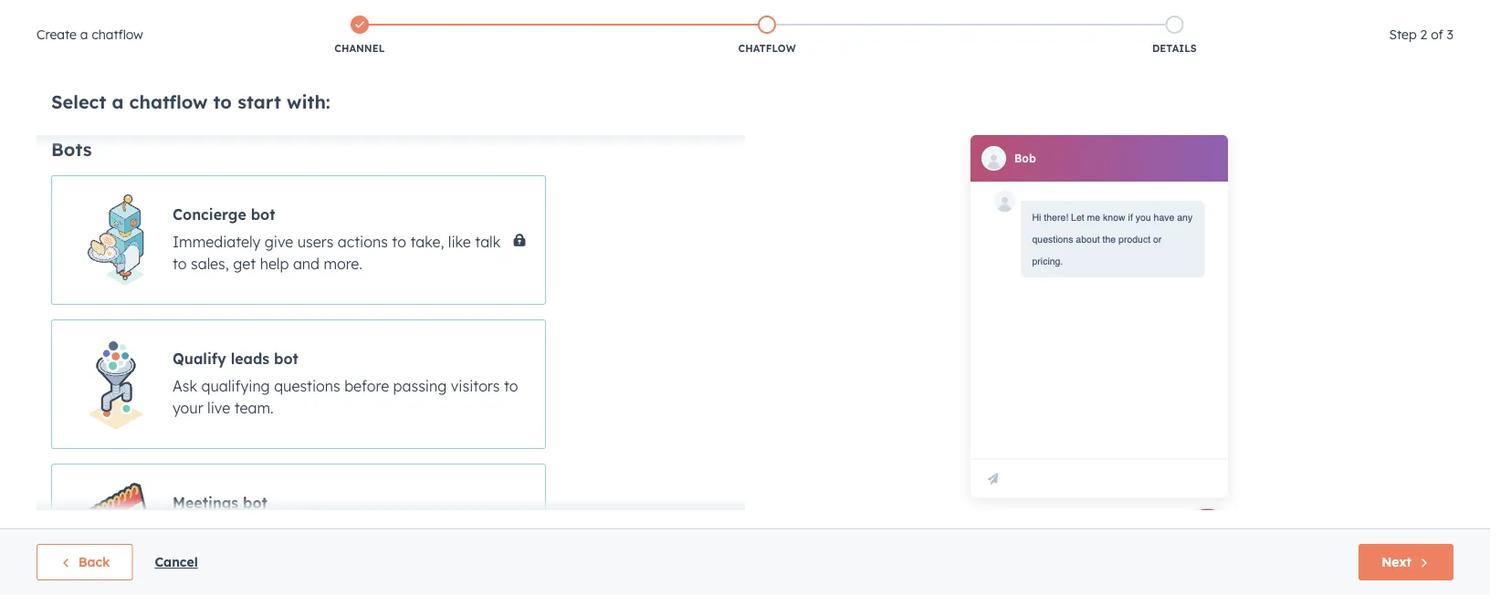 Task type: vqa. For each thing, say whether or not it's contained in the screenshot.
CHANNEL completed list item at the left of the page
yes



Task type: locate. For each thing, give the bounding box(es) containing it.
select
[[51, 90, 106, 113]]

with:
[[287, 90, 330, 113]]

a right create
[[80, 26, 88, 42]]

take,
[[410, 233, 444, 251]]

bot inside "concierge bot immediately give users actions to take, like talk to sales, get help and more."
[[251, 205, 275, 224]]

menu item
[[1375, 0, 1469, 29]]

chatflow for select
[[129, 90, 208, 113]]

bot for concierge
[[251, 205, 275, 224]]

chatflow right the select
[[129, 90, 208, 113]]

talk
[[475, 233, 501, 251]]

to inside qualify leads bot ask qualifying questions before passing visitors to your live team.
[[504, 377, 518, 395]]

2 vertical spatial bot
[[243, 494, 268, 512]]

upgrade image
[[1149, 8, 1165, 25]]

bot
[[251, 205, 275, 224], [274, 350, 299, 368], [243, 494, 268, 512]]

team.
[[234, 399, 274, 417]]

live
[[207, 399, 230, 417]]

bot up questions
[[274, 350, 299, 368]]

bot inside checkbox
[[243, 494, 268, 512]]

get
[[233, 255, 256, 273]]

bot up give in the top left of the page
[[251, 205, 275, 224]]

chatflow list item
[[563, 12, 971, 59]]

start
[[238, 90, 281, 113]]

meetings bot
[[173, 494, 268, 512]]

1 vertical spatial a
[[112, 90, 124, 113]]

like
[[448, 233, 471, 251]]

upgrade menu
[[1136, 0, 1469, 29]]

list
[[156, 12, 1379, 59]]

1 vertical spatial chatflow
[[129, 90, 208, 113]]

cancel button
[[155, 552, 198, 574]]

chatflow
[[92, 26, 143, 42], [129, 90, 208, 113]]

qualify leads bot ask qualifying questions before passing visitors to your live team.
[[173, 350, 518, 417]]

visitors
[[451, 377, 500, 395]]

leads
[[231, 350, 270, 368]]

a right the select
[[112, 90, 124, 113]]

upgrade
[[1169, 9, 1220, 24]]

a
[[80, 26, 88, 42], [112, 90, 124, 113]]

to right visitors
[[504, 377, 518, 395]]

list containing channel
[[156, 12, 1379, 59]]

details
[[1153, 42, 1197, 55]]

0 vertical spatial chatflow
[[92, 26, 143, 42]]

0 horizontal spatial a
[[80, 26, 88, 42]]

to
[[213, 90, 232, 113], [392, 233, 406, 251], [173, 255, 187, 273], [504, 377, 518, 395]]

a for create
[[80, 26, 88, 42]]

to left start
[[213, 90, 232, 113]]

qualify
[[173, 350, 226, 368]]

bot for meetings
[[243, 494, 268, 512]]

before
[[344, 377, 389, 395]]

1 vertical spatial bot
[[274, 350, 299, 368]]

None checkbox
[[51, 175, 546, 305], [51, 320, 546, 449], [51, 175, 546, 305], [51, 320, 546, 449]]

step
[[1390, 26, 1417, 42]]

3
[[1447, 26, 1454, 42]]

1 horizontal spatial a
[[112, 90, 124, 113]]

of
[[1431, 26, 1444, 42]]

cancel
[[155, 554, 198, 570]]

0 vertical spatial bot
[[251, 205, 275, 224]]

bots
[[51, 138, 92, 161]]

bot right meetings
[[243, 494, 268, 512]]

chatflow right create
[[92, 26, 143, 42]]

Meetings bot checkbox
[[51, 464, 546, 594]]

0 vertical spatial a
[[80, 26, 88, 42]]



Task type: describe. For each thing, give the bounding box(es) containing it.
bot inside qualify leads bot ask qualifying questions before passing visitors to your live team.
[[274, 350, 299, 368]]

users
[[298, 233, 334, 251]]

2
[[1421, 26, 1428, 42]]

chatflow for create
[[92, 26, 143, 42]]

help
[[260, 255, 289, 273]]

concierge
[[173, 205, 246, 224]]

select a chatflow to start with:
[[51, 90, 330, 113]]

channel completed list item
[[156, 12, 563, 59]]

more.
[[324, 255, 363, 273]]

passing
[[393, 377, 447, 395]]

create
[[37, 26, 77, 42]]

next button
[[1359, 544, 1454, 581]]

next
[[1382, 554, 1412, 570]]

and
[[293, 255, 320, 273]]

to left take,
[[392, 233, 406, 251]]

your
[[173, 399, 203, 417]]

channel
[[335, 42, 385, 55]]

to left sales,
[[173, 255, 187, 273]]

immediately
[[173, 233, 261, 251]]

give
[[265, 233, 293, 251]]

sales,
[[191, 255, 229, 273]]

back
[[79, 554, 110, 570]]

questions
[[274, 377, 340, 395]]

create a chatflow
[[37, 26, 143, 42]]

ask
[[173, 377, 197, 395]]

step 2 of 3
[[1390, 26, 1454, 42]]

chatflow
[[738, 42, 796, 55]]

qualifying
[[201, 377, 270, 395]]

Search HubSpot search field
[[1234, 38, 1458, 69]]

actions
[[338, 233, 388, 251]]

concierge bot immediately give users actions to take, like talk to sales, get help and more.
[[173, 205, 501, 273]]

meetings
[[173, 494, 239, 512]]

details list item
[[971, 12, 1379, 59]]

back button
[[37, 544, 133, 581]]

a for select
[[112, 90, 124, 113]]



